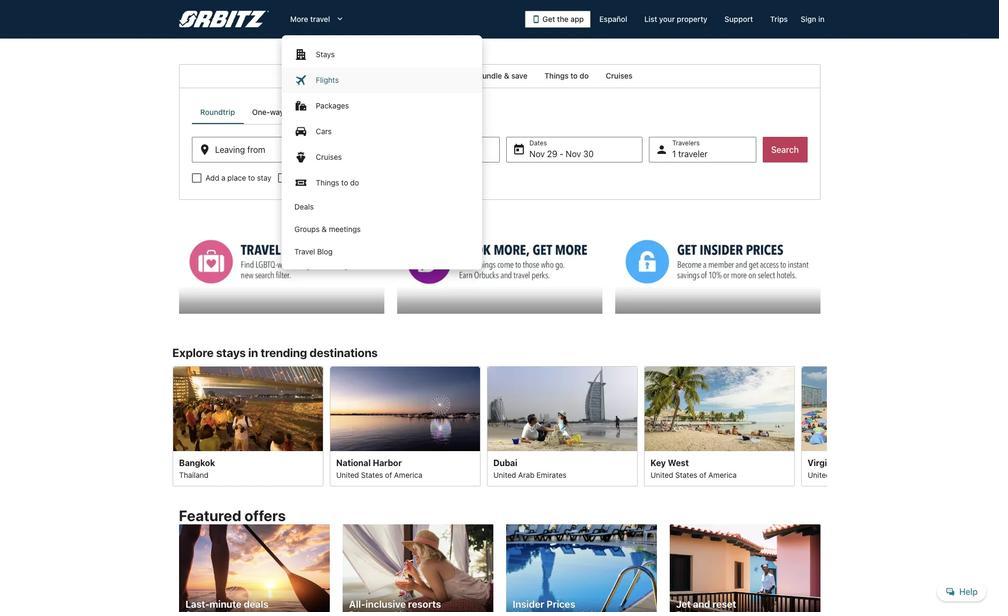 Task type: locate. For each thing, give the bounding box(es) containing it.
1 vertical spatial things to do link
[[282, 170, 482, 196]]

insider prices
[[513, 599, 575, 610]]

last-minute deals
[[185, 599, 268, 610]]

all-
[[349, 599, 365, 610]]

united down national
[[336, 470, 359, 479]]

united for national harbor
[[336, 470, 359, 479]]

add left place
[[206, 173, 219, 182]]

0 vertical spatial in
[[819, 14, 825, 24]]

2 nov from the left
[[566, 149, 581, 159]]

1 vertical spatial in
[[248, 346, 258, 360]]

national
[[336, 458, 371, 467]]

show previous card image
[[166, 420, 179, 433]]

0 vertical spatial things
[[545, 71, 569, 80]]

travel
[[310, 14, 330, 24]]

do
[[580, 71, 589, 80], [350, 178, 359, 187]]

a left car
[[308, 173, 312, 182]]

1 america from the left
[[394, 470, 422, 479]]

states down "west" on the right of the page
[[675, 470, 697, 479]]

jumeira beach and park featuring a beach as well as a small group of people image
[[487, 366, 638, 451]]

1 traveler
[[673, 149, 708, 159]]

0 horizontal spatial states
[[361, 470, 383, 479]]

1 horizontal spatial things to do
[[545, 71, 589, 80]]

things to do right save
[[545, 71, 589, 80]]

a
[[221, 173, 225, 182], [308, 173, 312, 182]]

stays
[[316, 50, 335, 59]]

states down beach
[[833, 470, 855, 479]]

of for beach
[[857, 470, 864, 479]]

of inside key west united states of america
[[699, 470, 706, 479]]

1 horizontal spatial states
[[675, 470, 697, 479]]

a for car
[[308, 173, 312, 182]]

&
[[504, 71, 510, 80], [322, 225, 327, 234]]

car
[[314, 173, 325, 182]]

1 horizontal spatial add
[[292, 173, 306, 182]]

2 of from the left
[[699, 470, 706, 479]]

jet and reset
[[676, 599, 736, 610]]

deals
[[244, 599, 268, 610]]

in inside featured offers main content
[[248, 346, 258, 360]]

2 add from the left
[[292, 173, 306, 182]]

1 united from the left
[[336, 470, 359, 479]]

4 united from the left
[[808, 470, 831, 479]]

1 horizontal spatial &
[[504, 71, 510, 80]]

blog
[[317, 247, 333, 256]]

& left save
[[504, 71, 510, 80]]

things right save
[[545, 71, 569, 80]]

3 of from the left
[[857, 470, 864, 479]]

support
[[725, 14, 753, 24]]

do inside featured offers main content
[[580, 71, 589, 80]]

3 states from the left
[[833, 470, 855, 479]]

city
[[322, 107, 335, 117]]

0 vertical spatial &
[[504, 71, 510, 80]]

america inside key west united states of america
[[708, 470, 737, 479]]

thailand
[[179, 470, 208, 479]]

things to do
[[545, 71, 589, 80], [316, 178, 359, 187]]

featured offers main content
[[0, 64, 999, 612]]

key west united states of america
[[651, 458, 737, 479]]

virginia beach united states of america
[[808, 458, 894, 479]]

support link
[[716, 10, 762, 29]]

search
[[771, 145, 799, 155]]

states down 'harbor'
[[361, 470, 383, 479]]

deals link
[[282, 196, 482, 218]]

0 vertical spatial cruises link
[[598, 64, 641, 88]]

cars link
[[282, 119, 482, 144]]

-
[[560, 149, 564, 159]]

travel blog
[[295, 247, 333, 256]]

add left car
[[292, 173, 306, 182]]

way
[[270, 107, 284, 117]]

0 horizontal spatial things
[[316, 178, 339, 187]]

united down virginia
[[808, 470, 831, 479]]

groups & meetings
[[295, 225, 361, 234]]

states for west
[[675, 470, 697, 479]]

stays
[[216, 346, 246, 360]]

1 add from the left
[[206, 173, 219, 182]]

get the app
[[543, 14, 584, 24]]

united inside key west united states of america
[[651, 470, 673, 479]]

1 horizontal spatial a
[[308, 173, 312, 182]]

in right stays
[[248, 346, 258, 360]]

cars
[[316, 127, 332, 136]]

0 horizontal spatial a
[[221, 173, 225, 182]]

deals
[[295, 202, 314, 211]]

1 horizontal spatial cruises
[[606, 71, 633, 80]]

states for harbor
[[361, 470, 383, 479]]

of inside virginia beach united states of america
[[857, 470, 864, 479]]

0 vertical spatial things to do link
[[536, 64, 598, 88]]

one-way
[[252, 107, 284, 117]]

traveler
[[679, 149, 708, 159]]

tab list containing roundtrip
[[192, 101, 344, 124]]

things inside featured offers main content
[[545, 71, 569, 80]]

1 vertical spatial &
[[322, 225, 327, 234]]

2 horizontal spatial to
[[571, 71, 578, 80]]

property
[[677, 14, 708, 24]]

1 states from the left
[[361, 470, 383, 479]]

flights link
[[282, 67, 482, 93]]

1 nov from the left
[[530, 149, 545, 159]]

a for place
[[221, 173, 225, 182]]

stay
[[257, 173, 271, 182]]

0 vertical spatial tab list
[[179, 64, 821, 88]]

a left place
[[221, 173, 225, 182]]

insider
[[513, 599, 544, 610]]

united
[[336, 470, 359, 479], [493, 470, 516, 479], [651, 470, 673, 479], [808, 470, 831, 479]]

nov left 29
[[530, 149, 545, 159]]

30
[[584, 149, 594, 159]]

& inside featured offers main content
[[504, 71, 510, 80]]

0 horizontal spatial cruises link
[[282, 144, 482, 170]]

0 horizontal spatial of
[[385, 470, 392, 479]]

1 vertical spatial do
[[350, 178, 359, 187]]

meetings
[[329, 225, 361, 234]]

swap origin and destination values image
[[341, 145, 351, 155]]

1 vertical spatial tab list
[[192, 101, 344, 124]]

of
[[385, 470, 392, 479], [699, 470, 706, 479], [857, 470, 864, 479]]

things to do link
[[536, 64, 598, 88], [282, 170, 482, 196]]

nov 29 - nov 30
[[530, 149, 594, 159]]

2 horizontal spatial america
[[866, 470, 894, 479]]

1 of from the left
[[385, 470, 392, 479]]

2 united from the left
[[493, 470, 516, 479]]

things up "groups & meetings"
[[316, 178, 339, 187]]

& right groups
[[322, 225, 327, 234]]

your
[[659, 14, 675, 24]]

nov right -
[[566, 149, 581, 159]]

0 horizontal spatial add
[[206, 173, 219, 182]]

add for add a car
[[292, 173, 306, 182]]

bundle & save
[[478, 71, 528, 80]]

2 states from the left
[[675, 470, 697, 479]]

0 horizontal spatial nov
[[530, 149, 545, 159]]

0 vertical spatial do
[[580, 71, 589, 80]]

states inside virginia beach united states of america
[[833, 470, 855, 479]]

in
[[819, 14, 825, 24], [248, 346, 258, 360]]

united inside national harbor united states of america
[[336, 470, 359, 479]]

bangkok featuring a bridge, skyline and a river or creek image
[[172, 366, 323, 451]]

cruises link
[[598, 64, 641, 88], [282, 144, 482, 170]]

america inside national harbor united states of america
[[394, 470, 422, 479]]

0 horizontal spatial in
[[248, 346, 258, 360]]

harbor
[[373, 458, 402, 467]]

1 horizontal spatial things
[[545, 71, 569, 80]]

1 vertical spatial things to do
[[316, 178, 359, 187]]

3 america from the left
[[866, 470, 894, 479]]

2 america from the left
[[708, 470, 737, 479]]

multi-city
[[301, 107, 335, 117]]

0 horizontal spatial things to do
[[316, 178, 359, 187]]

2 horizontal spatial of
[[857, 470, 864, 479]]

of for west
[[699, 470, 706, 479]]

things to do inside featured offers main content
[[545, 71, 589, 80]]

tab list containing bundle & save
[[179, 64, 821, 88]]

america for harbor
[[394, 470, 422, 479]]

united down dubai
[[493, 470, 516, 479]]

1 horizontal spatial nov
[[566, 149, 581, 159]]

inclusive
[[365, 599, 406, 610]]

0 vertical spatial cruises
[[606, 71, 633, 80]]

show next card image
[[821, 420, 833, 433]]

multi-city link
[[293, 101, 344, 124]]

get
[[543, 14, 555, 24]]

things to do link up groups & meetings link
[[282, 170, 482, 196]]

beach
[[842, 458, 867, 467]]

states inside national harbor united states of america
[[361, 470, 383, 479]]

1 vertical spatial cruises
[[316, 152, 342, 162]]

of inside national harbor united states of america
[[385, 470, 392, 479]]

2 horizontal spatial states
[[833, 470, 855, 479]]

3 united from the left
[[651, 470, 673, 479]]

america
[[394, 470, 422, 479], [708, 470, 737, 479], [866, 470, 894, 479]]

1 horizontal spatial things to do link
[[536, 64, 598, 88]]

app
[[571, 14, 584, 24]]

1 vertical spatial cruises link
[[282, 144, 482, 170]]

1 horizontal spatial america
[[708, 470, 737, 479]]

of for harbor
[[385, 470, 392, 479]]

united down 'key'
[[651, 470, 673, 479]]

0 horizontal spatial &
[[322, 225, 327, 234]]

the
[[557, 14, 569, 24]]

1 horizontal spatial in
[[819, 14, 825, 24]]

cruises inside featured offers main content
[[606, 71, 633, 80]]

united inside virginia beach united states of america
[[808, 470, 831, 479]]

2 a from the left
[[308, 173, 312, 182]]

1 horizontal spatial do
[[580, 71, 589, 80]]

things
[[545, 71, 569, 80], [316, 178, 339, 187]]

things to do link right save
[[536, 64, 598, 88]]

america inside virginia beach united states of america
[[866, 470, 894, 479]]

0 horizontal spatial america
[[394, 470, 422, 479]]

tab list
[[179, 64, 821, 88], [192, 101, 344, 124]]

things to do down the swap origin and destination values icon in the left of the page
[[316, 178, 359, 187]]

states inside key west united states of america
[[675, 470, 697, 479]]

1 horizontal spatial to
[[341, 178, 348, 187]]

1 horizontal spatial cruises link
[[598, 64, 641, 88]]

1 horizontal spatial of
[[699, 470, 706, 479]]

states
[[361, 470, 383, 479], [675, 470, 697, 479], [833, 470, 855, 479]]

1 a from the left
[[221, 173, 225, 182]]

in right the sign
[[819, 14, 825, 24]]

0 vertical spatial things to do
[[545, 71, 589, 80]]



Task type: describe. For each thing, give the bounding box(es) containing it.
and
[[693, 599, 710, 610]]

travel
[[295, 247, 315, 256]]

bangkok
[[179, 458, 215, 467]]

featured offers
[[179, 507, 286, 525]]

list your property link
[[636, 10, 716, 29]]

1 traveler button
[[649, 137, 757, 163]]

list your property
[[645, 14, 708, 24]]

packages link
[[282, 93, 482, 119]]

roundtrip link
[[192, 101, 244, 124]]

& for groups
[[322, 225, 327, 234]]

0 horizontal spatial cruises
[[316, 152, 342, 162]]

trips link
[[762, 10, 797, 29]]

one-
[[252, 107, 270, 117]]

last-
[[185, 599, 209, 610]]

multi-
[[301, 107, 322, 117]]

united for key west
[[651, 470, 673, 479]]

nov 29 - nov 30 button
[[506, 137, 643, 163]]

dubai united arab emirates
[[493, 458, 567, 479]]

trending
[[261, 346, 307, 360]]

more travel
[[290, 14, 330, 24]]

bundle & save link
[[469, 64, 536, 88]]

emirates
[[536, 470, 567, 479]]

reset
[[713, 599, 736, 610]]

more travel button
[[282, 10, 354, 29]]

sign in button
[[797, 10, 829, 29]]

stays link
[[282, 42, 482, 67]]

packages
[[316, 101, 349, 110]]

united for virginia beach
[[808, 470, 831, 479]]

virginia beach showing a beach, general coastal views and a coastal town image
[[801, 366, 952, 451]]

states for beach
[[833, 470, 855, 479]]

prices
[[547, 599, 575, 610]]

south beach featuring tropical scenes, general coastal views and a beach image
[[644, 366, 795, 451]]

español button
[[591, 10, 636, 29]]

0 horizontal spatial do
[[350, 178, 359, 187]]

sign in
[[801, 14, 825, 24]]

america for west
[[708, 470, 737, 479]]

0 horizontal spatial things to do link
[[282, 170, 482, 196]]

virginia
[[808, 458, 840, 467]]

one-way link
[[244, 101, 293, 124]]

1
[[673, 149, 676, 159]]

flights
[[316, 75, 339, 84]]

save
[[512, 71, 528, 80]]

download the app button image
[[532, 15, 541, 24]]

1 vertical spatial things
[[316, 178, 339, 187]]

add a car
[[292, 173, 325, 182]]

add for add a place to stay
[[206, 173, 219, 182]]

resorts
[[408, 599, 441, 610]]

america for beach
[[866, 470, 894, 479]]

29
[[547, 149, 558, 159]]

in inside sign in dropdown button
[[819, 14, 825, 24]]

get the app link
[[525, 11, 591, 28]]

travel blog link
[[282, 241, 482, 263]]

national harbor united states of america
[[336, 458, 422, 479]]

groups & meetings link
[[282, 218, 482, 241]]

bangkok thailand
[[179, 458, 215, 479]]

search button
[[763, 137, 808, 163]]

orbitz logo image
[[179, 11, 269, 28]]

cruises link inside featured offers main content
[[598, 64, 641, 88]]

more
[[290, 14, 308, 24]]

dubai
[[493, 458, 517, 467]]

bundle
[[478, 71, 502, 80]]

explore
[[172, 346, 214, 360]]

featured offers region
[[172, 501, 827, 612]]

0 horizontal spatial to
[[248, 173, 255, 182]]

minute
[[209, 599, 241, 610]]

jet
[[676, 599, 691, 610]]

arab
[[518, 470, 534, 479]]

español
[[600, 14, 628, 24]]

key
[[651, 458, 666, 467]]

united inside dubai united arab emirates
[[493, 470, 516, 479]]

explore stays in trending destinations
[[172, 346, 378, 360]]

roundtrip
[[200, 107, 235, 117]]

featured
[[179, 507, 241, 525]]

list
[[645, 14, 657, 24]]

groups
[[295, 225, 320, 234]]

sign
[[801, 14, 817, 24]]

add a place to stay
[[206, 173, 271, 182]]

all-inclusive resorts
[[349, 599, 441, 610]]

west
[[668, 458, 689, 467]]

& for bundle
[[504, 71, 510, 80]]

offers
[[245, 507, 286, 525]]

destinations
[[310, 346, 378, 360]]



Task type: vqa. For each thing, say whether or not it's contained in the screenshot.
a corresponding to car
yes



